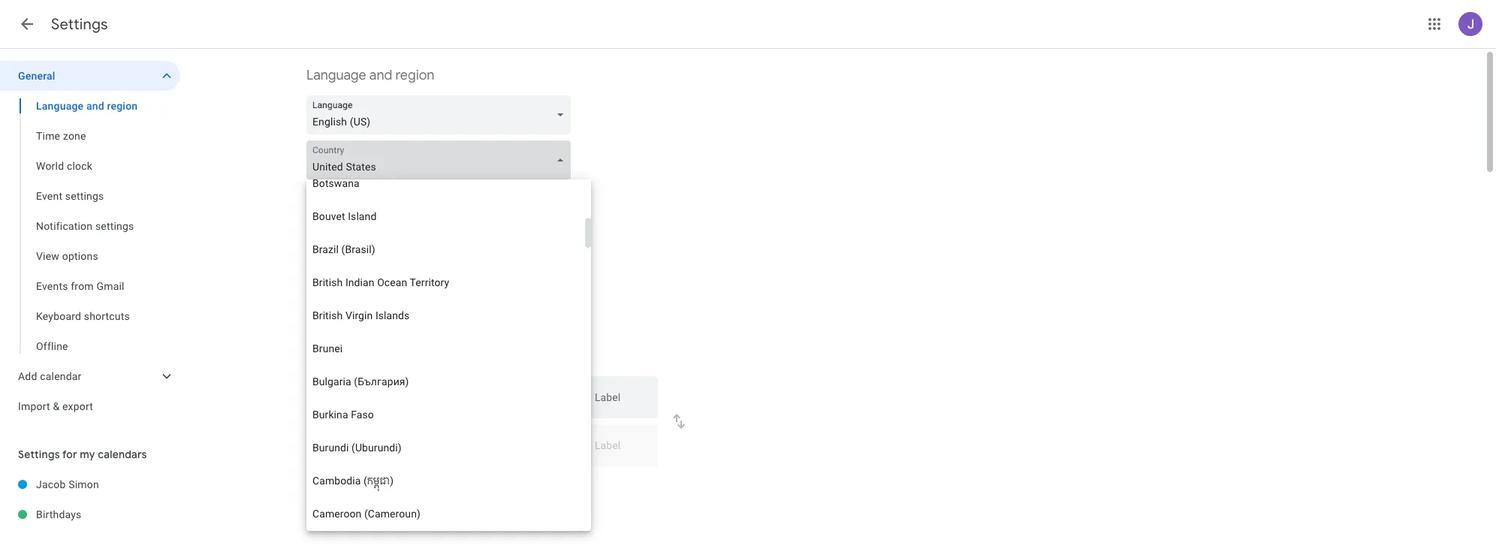 Task type: describe. For each thing, give the bounding box(es) containing it.
primary
[[413, 479, 449, 491]]

import
[[18, 400, 50, 412]]

1 vertical spatial and
[[86, 100, 104, 112]]

more
[[331, 509, 352, 520]]

zone up bulgaria (българия) option
[[440, 352, 463, 364]]

view
[[36, 250, 59, 262]]

display secondary time zone
[[329, 352, 463, 364]]

current
[[512, 479, 545, 491]]

about
[[354, 509, 377, 520]]

notification settings
[[36, 220, 134, 232]]

calendar
[[429, 509, 465, 520]]

0 horizontal spatial region
[[107, 100, 138, 112]]

birthdays tree item
[[0, 500, 180, 530]]

time zone inside group
[[36, 130, 86, 142]]

Label for secondary time zone. text field
[[595, 440, 646, 461]]

location
[[547, 479, 585, 491]]

1 horizontal spatial time zone
[[307, 321, 369, 338]]

group containing language and region
[[0, 91, 180, 361]]

view options
[[36, 250, 98, 262]]

display
[[329, 352, 363, 364]]

1 vertical spatial time
[[307, 321, 336, 338]]

settings heading
[[51, 15, 108, 34]]

calendars
[[98, 448, 147, 461]]

events
[[36, 280, 68, 292]]

for
[[62, 448, 77, 461]]

cameroon (cameroun) option
[[307, 497, 585, 530]]

&
[[53, 400, 60, 412]]

settings for settings for my calendars
[[18, 448, 60, 461]]

import & export
[[18, 400, 93, 412]]

calendar
[[40, 370, 82, 382]]

zone up works
[[475, 479, 497, 491]]

ask
[[329, 479, 347, 491]]

zone inside group
[[63, 130, 86, 142]]

keyboard
[[36, 310, 81, 322]]

1 horizontal spatial language
[[307, 67, 366, 84]]

0 vertical spatial time
[[417, 352, 438, 364]]

british indian ocean territory option
[[307, 266, 585, 299]]

tree containing general
[[0, 61, 180, 421]]

event settings
[[36, 190, 104, 202]]

settings for event settings
[[65, 190, 104, 202]]

offline
[[36, 340, 68, 352]]

birthdays link
[[36, 500, 180, 530]]

burundi (uburundi) option
[[307, 431, 585, 464]]

learn more about how google calendar works across
[[307, 509, 523, 520]]

0 vertical spatial region
[[396, 67, 434, 84]]

keyboard shortcuts
[[36, 310, 130, 322]]



Task type: vqa. For each thing, say whether or not it's contained in the screenshot.
right 21
no



Task type: locate. For each thing, give the bounding box(es) containing it.
0 horizontal spatial time
[[417, 352, 438, 364]]

add calendar
[[18, 370, 82, 382]]

0 vertical spatial language and region
[[307, 67, 434, 84]]

zone up clock
[[63, 130, 86, 142]]

cambodia (កម្ពុជា) option
[[307, 464, 585, 497]]

0 vertical spatial and
[[369, 67, 392, 84]]

notification
[[36, 220, 93, 232]]

british virgin islands option
[[307, 299, 585, 332]]

works
[[467, 509, 492, 520]]

time
[[36, 130, 60, 142], [307, 321, 336, 338]]

across
[[494, 509, 521, 520]]

from
[[71, 280, 94, 292]]

0 vertical spatial time
[[36, 130, 60, 142]]

language and region inside group
[[36, 100, 138, 112]]

zone
[[63, 130, 86, 142], [339, 321, 369, 338], [440, 352, 463, 364], [475, 479, 497, 491]]

region
[[396, 67, 434, 84], [107, 100, 138, 112]]

events from gmail
[[36, 280, 124, 292]]

canada option
[[307, 530, 585, 555]]

burkina faso option
[[307, 398, 585, 431]]

general
[[18, 70, 55, 82]]

and
[[369, 67, 392, 84], [86, 100, 104, 112]]

time up world
[[36, 130, 60, 142]]

to
[[349, 479, 359, 491], [500, 479, 509, 491]]

birthdays
[[36, 509, 82, 521]]

jacob
[[36, 479, 66, 491]]

1 vertical spatial time
[[451, 479, 472, 491]]

export
[[62, 400, 93, 412]]

clock
[[67, 160, 92, 172]]

1 to from the left
[[349, 479, 359, 491]]

my right for
[[80, 448, 95, 461]]

1 horizontal spatial to
[[500, 479, 509, 491]]

0 horizontal spatial language and region
[[36, 100, 138, 112]]

0 vertical spatial time zone
[[36, 130, 86, 142]]

time zone up display
[[307, 321, 369, 338]]

time zone up world clock
[[36, 130, 86, 142]]

1 vertical spatial my
[[396, 479, 410, 491]]

settings for my calendars
[[18, 448, 147, 461]]

0 horizontal spatial my
[[80, 448, 95, 461]]

how
[[380, 509, 396, 520]]

None field
[[307, 95, 577, 134], [307, 140, 577, 180], [307, 95, 577, 134], [307, 140, 577, 180]]

shortcuts
[[84, 310, 130, 322]]

0 vertical spatial settings
[[65, 190, 104, 202]]

general tree item
[[0, 61, 180, 91]]

0 vertical spatial settings
[[51, 15, 108, 34]]

1 vertical spatial language
[[36, 100, 84, 112]]

settings for notification settings
[[95, 220, 134, 232]]

0 vertical spatial my
[[80, 448, 95, 461]]

settings left for
[[18, 448, 60, 461]]

1 vertical spatial time zone
[[307, 321, 369, 338]]

go back image
[[18, 15, 36, 33]]

language
[[307, 67, 366, 84], [36, 100, 84, 112]]

0 horizontal spatial time
[[36, 130, 60, 142]]

0 vertical spatial language
[[307, 67, 366, 84]]

1 horizontal spatial and
[[369, 67, 392, 84]]

settings up options at the left top of the page
[[95, 220, 134, 232]]

settings right go back image
[[51, 15, 108, 34]]

jacob simon tree item
[[0, 470, 180, 500]]

ask to update my primary time zone to current location
[[329, 479, 585, 491]]

0 horizontal spatial to
[[349, 479, 359, 491]]

brazil (brasil) option
[[307, 233, 585, 266]]

secondary
[[366, 352, 414, 364]]

settings for settings
[[51, 15, 108, 34]]

1 vertical spatial region
[[107, 100, 138, 112]]

1 horizontal spatial region
[[396, 67, 434, 84]]

zone up display
[[339, 321, 369, 338]]

time
[[417, 352, 438, 364], [451, 479, 472, 491]]

tree
[[0, 61, 180, 421]]

brunei option
[[307, 332, 585, 365]]

1 horizontal spatial my
[[396, 479, 410, 491]]

settings for my calendars tree
[[0, 470, 180, 530]]

settings up the notification settings
[[65, 190, 104, 202]]

settings
[[65, 190, 104, 202], [95, 220, 134, 232]]

google
[[399, 509, 427, 520]]

botswana option
[[307, 167, 585, 200]]

time up bulgaria (българия) option
[[417, 352, 438, 364]]

update
[[361, 479, 394, 491]]

1 horizontal spatial time
[[451, 479, 472, 491]]

event
[[36, 190, 62, 202]]

0 horizontal spatial language
[[36, 100, 84, 112]]

0 horizontal spatial and
[[86, 100, 104, 112]]

add
[[18, 370, 37, 382]]

options
[[62, 250, 98, 262]]

learn
[[307, 509, 329, 520]]

my
[[80, 448, 95, 461], [396, 479, 410, 491]]

1 horizontal spatial time
[[307, 321, 336, 338]]

time inside group
[[36, 130, 60, 142]]

jacob simon
[[36, 479, 99, 491]]

language and region
[[307, 67, 434, 84], [36, 100, 138, 112]]

simon
[[68, 479, 99, 491]]

time zone
[[36, 130, 86, 142], [307, 321, 369, 338]]

group
[[0, 91, 180, 361]]

my right update
[[396, 479, 410, 491]]

1 vertical spatial settings
[[18, 448, 60, 461]]

to left current
[[500, 479, 509, 491]]

0 horizontal spatial time zone
[[36, 130, 86, 142]]

world
[[36, 160, 64, 172]]

bulgaria (българия) option
[[307, 365, 585, 398]]

1 vertical spatial language and region
[[36, 100, 138, 112]]

to right "ask"
[[349, 479, 359, 491]]

gmail
[[96, 280, 124, 292]]

Label for primary time zone. text field
[[595, 392, 646, 413]]

1 vertical spatial settings
[[95, 220, 134, 232]]

2 to from the left
[[500, 479, 509, 491]]

settings
[[51, 15, 108, 34], [18, 448, 60, 461]]

time up display
[[307, 321, 336, 338]]

world clock
[[36, 160, 92, 172]]

time right primary
[[451, 479, 472, 491]]

1 horizontal spatial language and region
[[307, 67, 434, 84]]

bouvet island option
[[307, 200, 585, 233]]



